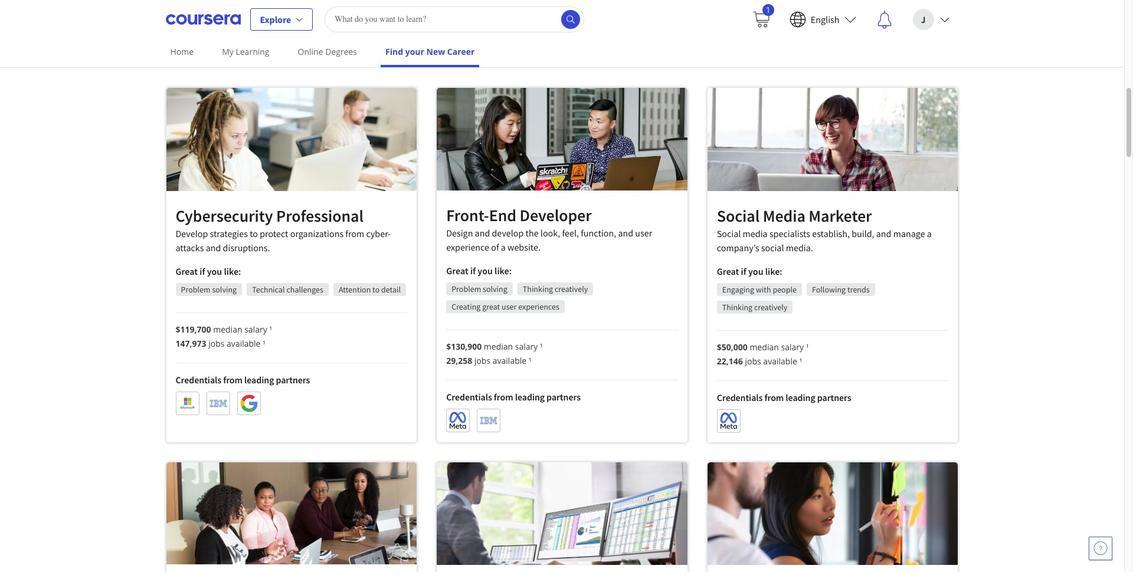 Task type: describe. For each thing, give the bounding box(es) containing it.
credentials for front-
[[447, 391, 492, 403]]

detail
[[382, 285, 401, 295]]

challenges
[[287, 285, 324, 295]]

build,
[[852, 228, 875, 240]]

organizations
[[290, 228, 344, 240]]

marketer
[[809, 205, 873, 227]]

attacks
[[176, 242, 204, 254]]

median for develop
[[213, 324, 242, 335]]

0 horizontal spatial thinking
[[523, 284, 553, 295]]

engineering
[[447, 44, 489, 55]]

147,973
[[176, 338, 206, 350]]

0 vertical spatial thinking creatively
[[523, 284, 588, 295]]

like: for marketer
[[766, 265, 783, 277]]

software engineering & it (13)
[[415, 44, 519, 55]]

partners for media
[[818, 392, 852, 404]]

front-end developer design and develop the look, feel, function, and user experience of a website.
[[447, 205, 653, 253]]

career
[[448, 46, 475, 57]]

specialists
[[770, 228, 811, 240]]

cybersecurity analyst image
[[166, 88, 417, 191]]

careers
[[356, 44, 382, 55]]

jobs for developer
[[475, 355, 491, 367]]

cyber-
[[366, 228, 391, 240]]

to inside cybersecurity professional develop strategies to protect organizations from cyber- attacks and disruptions.
[[250, 228, 258, 240]]

cybersecurity professional develop strategies to protect organizations from cyber- attacks and disruptions.
[[176, 206, 391, 254]]

solving for develop
[[212, 285, 237, 295]]

home
[[170, 46, 194, 57]]

jobs for develop
[[209, 338, 225, 350]]

you for front-
[[478, 265, 493, 277]]

1 horizontal spatial to
[[373, 285, 380, 295]]

credentials for cybersecurity
[[176, 374, 222, 386]]

j
[[922, 13, 926, 25]]

median for marketer
[[750, 342, 779, 353]]

engaging
[[723, 284, 755, 295]]

your
[[406, 46, 425, 57]]

it
[[497, 44, 504, 55]]

you for cybersecurity
[[207, 266, 222, 278]]

median for developer
[[484, 341, 513, 352]]

2 social from the top
[[717, 228, 741, 240]]

Software Engineering & IT (13) button
[[407, 40, 526, 59]]

1 horizontal spatial creatively
[[755, 302, 788, 313]]

and inside cybersecurity professional develop strategies to protect organizations from cyber- attacks and disruptions.
[[206, 242, 221, 254]]

&
[[490, 44, 495, 55]]

a inside front-end developer design and develop the look, feel, function, and user experience of a website.
[[501, 241, 506, 253]]

job
[[555, 20, 568, 32]]

leading for developer
[[515, 391, 545, 403]]

great if you like: for front-
[[447, 265, 512, 277]]

by
[[543, 20, 553, 32]]

learning
[[236, 46, 270, 57]]

all
[[346, 44, 355, 55]]

credentials from leading partners for marketer
[[717, 392, 852, 404]]

problem for cybersecurity professional
[[181, 285, 211, 295]]

attention to detail
[[339, 285, 401, 295]]

partners for end
[[547, 391, 581, 403]]

$119,700
[[176, 324, 211, 335]]

people
[[773, 284, 797, 295]]

filter by job category
[[521, 20, 604, 32]]

find
[[386, 46, 403, 57]]

attention
[[339, 285, 371, 295]]

credentials from leading partners for develop
[[176, 374, 310, 386]]

(29)
[[384, 44, 397, 55]]

home link
[[166, 38, 199, 65]]

online
[[298, 46, 323, 57]]

social media marketer image
[[708, 88, 959, 191]]

company's
[[717, 242, 760, 254]]

problem for front-end developer
[[452, 284, 481, 295]]

creating
[[452, 302, 481, 312]]

if for front-
[[471, 265, 476, 277]]

strategies
[[210, 228, 248, 240]]

leading for develop
[[245, 374, 274, 386]]

all careers (29)
[[346, 44, 397, 55]]

function,
[[581, 227, 617, 239]]

great
[[483, 302, 500, 312]]

online degrees link
[[293, 38, 362, 65]]

1 link
[[743, 0, 781, 38]]

following
[[813, 284, 846, 295]]

technical
[[252, 285, 285, 295]]

develop
[[492, 227, 524, 239]]

from for cybersecurity professional
[[223, 374, 243, 386]]

look,
[[541, 227, 561, 239]]

professional
[[276, 206, 364, 227]]

design
[[447, 227, 473, 239]]

manage
[[894, 228, 926, 240]]

(13)
[[505, 44, 519, 55]]

explore
[[260, 13, 291, 25]]

$50,000
[[717, 342, 748, 353]]

great for front-end developer
[[447, 265, 469, 277]]

$119,700 median salary ¹ 147,973 jobs available ¹
[[176, 324, 272, 350]]

help center image
[[1094, 542, 1108, 556]]

and inside the social media marketer social media specialists establish, build, and manage a company's social media.
[[877, 228, 892, 240]]

coursera image
[[166, 10, 241, 29]]

feel,
[[563, 227, 579, 239]]

media
[[763, 205, 806, 227]]

you for social
[[749, 265, 764, 277]]

great for cybersecurity professional
[[176, 266, 198, 278]]

trends
[[848, 284, 870, 295]]

social media marketer social media specialists establish, build, and manage a company's social media.
[[717, 205, 932, 254]]

experience
[[447, 241, 490, 253]]

find your new career link
[[381, 38, 480, 67]]



Task type: locate. For each thing, give the bounding box(es) containing it.
thinking creatively down engaging with people
[[723, 302, 788, 313]]

salary inside $130,900 median salary ¹ 29,258 jobs available ¹
[[515, 341, 538, 352]]

problem solving
[[452, 284, 508, 295], [181, 285, 237, 295]]

like: for developer
[[495, 265, 512, 277]]

2 horizontal spatial jobs
[[746, 356, 762, 367]]

credentials from leading partners down $50,000 median salary ¹ 22,146 jobs available ¹
[[717, 392, 852, 404]]

credentials from leading partners
[[176, 374, 310, 386], [447, 391, 581, 403], [717, 392, 852, 404]]

¹
[[269, 324, 272, 335], [263, 338, 266, 350], [540, 341, 543, 352], [807, 342, 809, 353], [529, 355, 532, 367], [800, 356, 803, 367]]

to
[[250, 228, 258, 240], [373, 285, 380, 295]]

None search field
[[325, 6, 585, 32]]

filter
[[521, 20, 542, 32]]

0 horizontal spatial credentials from leading partners
[[176, 374, 310, 386]]

1 horizontal spatial credentials
[[447, 391, 492, 403]]

online degrees
[[298, 46, 357, 57]]

0 horizontal spatial user
[[502, 302, 517, 312]]

thinking down engaging
[[723, 302, 753, 313]]

1 horizontal spatial median
[[484, 341, 513, 352]]

1 social from the top
[[717, 205, 760, 227]]

media.
[[786, 242, 814, 254]]

0 horizontal spatial problem solving
[[181, 285, 237, 295]]

my
[[222, 46, 234, 57]]

0 horizontal spatial thinking creatively
[[523, 284, 588, 295]]

salary down technical
[[245, 324, 267, 335]]

1 horizontal spatial user
[[636, 227, 653, 239]]

available for developer
[[493, 355, 527, 367]]

a right of
[[501, 241, 506, 253]]

1 horizontal spatial great if you like:
[[447, 265, 512, 277]]

option group containing all careers (29)
[[338, 40, 787, 59]]

user right function,
[[636, 227, 653, 239]]

option group
[[338, 40, 787, 59]]

0 vertical spatial user
[[636, 227, 653, 239]]

$130,900 median salary ¹ 29,258 jobs available ¹
[[447, 341, 543, 367]]

shopping cart: 1 item element
[[752, 4, 775, 29]]

$130,900
[[447, 341, 482, 352]]

salary for marketer
[[782, 342, 804, 353]]

great up engaging
[[717, 265, 740, 277]]

median inside $130,900 median salary ¹ 29,258 jobs available ¹
[[484, 341, 513, 352]]

2 horizontal spatial you
[[749, 265, 764, 277]]

front-
[[447, 205, 489, 226]]

median right $50,000 at the bottom of the page
[[750, 342, 779, 353]]

1 horizontal spatial problem
[[452, 284, 481, 295]]

from inside cybersecurity professional develop strategies to protect organizations from cyber- attacks and disruptions.
[[346, 228, 365, 240]]

22,146
[[717, 356, 743, 367]]

the
[[526, 227, 539, 239]]

0 horizontal spatial jobs
[[209, 338, 225, 350]]

develop
[[176, 228, 208, 240]]

j button
[[904, 0, 959, 38]]

leading down $130,900 median salary ¹ 29,258 jobs available ¹
[[515, 391, 545, 403]]

0 horizontal spatial salary
[[245, 324, 267, 335]]

from down $119,700 median salary ¹ 147,973 jobs available ¹ at the left
[[223, 374, 243, 386]]

my learning link
[[217, 38, 274, 65]]

credentials down 22,146
[[717, 392, 763, 404]]

0 horizontal spatial problem
[[181, 285, 211, 295]]

user inside front-end developer design and develop the look, feel, function, and user experience of a website.
[[636, 227, 653, 239]]

credentials
[[176, 374, 222, 386], [447, 391, 492, 403], [717, 392, 763, 404]]

2 horizontal spatial available
[[764, 356, 798, 367]]

1 horizontal spatial credentials from leading partners
[[447, 391, 581, 403]]

0 horizontal spatial to
[[250, 228, 258, 240]]

1 horizontal spatial available
[[493, 355, 527, 367]]

from for social media marketer
[[765, 392, 784, 404]]

credentials from leading partners for developer
[[447, 391, 581, 403]]

credentials for social
[[717, 392, 763, 404]]

0 horizontal spatial partners
[[276, 374, 310, 386]]

0 horizontal spatial leading
[[245, 374, 274, 386]]

user right great at bottom left
[[502, 302, 517, 312]]

jobs for marketer
[[746, 356, 762, 367]]

jobs right 22,146
[[746, 356, 762, 367]]

0 horizontal spatial creatively
[[555, 284, 588, 295]]

english button
[[781, 0, 866, 38]]

and down strategies
[[206, 242, 221, 254]]

like: down of
[[495, 265, 512, 277]]

great if you like:
[[447, 265, 512, 277], [717, 265, 783, 277], [176, 266, 241, 278]]

developer
[[520, 205, 592, 226]]

problem solving up $119,700
[[181, 285, 237, 295]]

technical challenges
[[252, 285, 324, 295]]

like: for develop
[[224, 266, 241, 278]]

from for front-end developer
[[494, 391, 514, 403]]

social up media
[[717, 205, 760, 227]]

and right function,
[[619, 227, 634, 239]]

jobs inside $119,700 median salary ¹ 147,973 jobs available ¹
[[209, 338, 225, 350]]

from
[[346, 228, 365, 240], [223, 374, 243, 386], [494, 391, 514, 403], [765, 392, 784, 404]]

thinking up experiences
[[523, 284, 553, 295]]

2 horizontal spatial credentials
[[717, 392, 763, 404]]

thinking
[[523, 284, 553, 295], [723, 302, 753, 313]]

0 vertical spatial social
[[717, 205, 760, 227]]

you down strategies
[[207, 266, 222, 278]]

leading
[[245, 374, 274, 386], [515, 391, 545, 403], [786, 392, 816, 404]]

salary for develop
[[245, 324, 267, 335]]

creatively down with
[[755, 302, 788, 313]]

protect
[[260, 228, 289, 240]]

if down experience at the left top
[[471, 265, 476, 277]]

1 vertical spatial thinking
[[723, 302, 753, 313]]

0 vertical spatial to
[[250, 228, 258, 240]]

find your new career
[[386, 46, 475, 57]]

problem
[[452, 284, 481, 295], [181, 285, 211, 295]]

creatively up experiences
[[555, 284, 588, 295]]

great down the attacks
[[176, 266, 198, 278]]

credentials down 29,258
[[447, 391, 492, 403]]

leading down $119,700 median salary ¹ 147,973 jobs available ¹ at the left
[[245, 374, 274, 386]]

credentials from leading partners down $130,900 median salary ¹ 29,258 jobs available ¹
[[447, 391, 581, 403]]

partners for professional
[[276, 374, 310, 386]]

creating great user experiences
[[452, 302, 560, 312]]

1 horizontal spatial great
[[447, 265, 469, 277]]

1 horizontal spatial partners
[[547, 391, 581, 403]]

0 horizontal spatial great
[[176, 266, 198, 278]]

2 horizontal spatial great if you like:
[[717, 265, 783, 277]]

you down of
[[478, 265, 493, 277]]

0 vertical spatial thinking
[[523, 284, 553, 295]]

median inside $119,700 median salary ¹ 147,973 jobs available ¹
[[213, 324, 242, 335]]

1 vertical spatial user
[[502, 302, 517, 312]]

a inside the social media marketer social media specialists establish, build, and manage a company's social media.
[[928, 228, 932, 240]]

great if you like: for social
[[717, 265, 783, 277]]

experiences
[[519, 302, 560, 312]]

0 vertical spatial a
[[928, 228, 932, 240]]

like: down disruptions. at top
[[224, 266, 241, 278]]

available for develop
[[227, 338, 261, 350]]

establish,
[[813, 228, 850, 240]]

None button
[[529, 40, 585, 59], [587, 40, 675, 59], [677, 40, 787, 59], [529, 40, 585, 59], [587, 40, 675, 59], [677, 40, 787, 59]]

category
[[570, 20, 604, 32]]

0 vertical spatial creatively
[[555, 284, 588, 295]]

great if you like: for cybersecurity
[[176, 266, 241, 278]]

great
[[447, 265, 469, 277], [717, 265, 740, 277], [176, 266, 198, 278]]

1 horizontal spatial leading
[[515, 391, 545, 403]]

salary down people
[[782, 342, 804, 353]]

you up engaging with people
[[749, 265, 764, 277]]

available right 147,973
[[227, 338, 261, 350]]

software
[[415, 44, 446, 55]]

from down $130,900 median salary ¹ 29,258 jobs available ¹
[[494, 391, 514, 403]]

if up engaging
[[741, 265, 747, 277]]

a
[[928, 228, 932, 240], [501, 241, 506, 253]]

available
[[227, 338, 261, 350], [493, 355, 527, 367], [764, 356, 798, 367]]

great if you like: down experience at the left top
[[447, 265, 512, 277]]

cybersecurity
[[176, 206, 273, 227]]

user
[[636, 227, 653, 239], [502, 302, 517, 312]]

median right $130,900
[[484, 341, 513, 352]]

solving for developer
[[483, 284, 508, 295]]

2 horizontal spatial partners
[[818, 392, 852, 404]]

available right 22,146
[[764, 356, 798, 367]]

problem solving for developer
[[452, 284, 508, 295]]

to left detail on the left
[[373, 285, 380, 295]]

0 horizontal spatial available
[[227, 338, 261, 350]]

0 horizontal spatial a
[[501, 241, 506, 253]]

1 horizontal spatial solving
[[483, 284, 508, 295]]

solving up great at bottom left
[[483, 284, 508, 295]]

leading down $50,000 median salary ¹ 22,146 jobs available ¹
[[786, 392, 816, 404]]

social up company's
[[717, 228, 741, 240]]

my learning
[[222, 46, 270, 57]]

0 horizontal spatial great if you like:
[[176, 266, 241, 278]]

available inside $130,900 median salary ¹ 29,258 jobs available ¹
[[493, 355, 527, 367]]

1
[[766, 4, 771, 15]]

and
[[475, 227, 490, 239], [619, 227, 634, 239], [877, 228, 892, 240], [206, 242, 221, 254]]

you
[[478, 265, 493, 277], [749, 265, 764, 277], [207, 266, 222, 278]]

$50,000 median salary ¹ 22,146 jobs available ¹
[[717, 342, 809, 367]]

to up disruptions. at top
[[250, 228, 258, 240]]

explore button
[[250, 8, 313, 30]]

0 horizontal spatial solving
[[212, 285, 237, 295]]

salary inside $50,000 median salary ¹ 22,146 jobs available ¹
[[782, 342, 804, 353]]

0 horizontal spatial you
[[207, 266, 222, 278]]

disruptions.
[[223, 242, 270, 254]]

1 vertical spatial social
[[717, 228, 741, 240]]

1 horizontal spatial thinking
[[723, 302, 753, 313]]

and up experience at the left top
[[475, 227, 490, 239]]

new
[[427, 46, 445, 57]]

1 horizontal spatial jobs
[[475, 355, 491, 367]]

media
[[743, 228, 768, 240]]

1 vertical spatial to
[[373, 285, 380, 295]]

median inside $50,000 median salary ¹ 22,146 jobs available ¹
[[750, 342, 779, 353]]

0 horizontal spatial median
[[213, 324, 242, 335]]

All Careers (29) button
[[338, 40, 405, 59]]

available for marketer
[[764, 356, 798, 367]]

leading for marketer
[[786, 392, 816, 404]]

1 horizontal spatial if
[[471, 265, 476, 277]]

1 vertical spatial thinking creatively
[[723, 302, 788, 313]]

problem up $119,700
[[181, 285, 211, 295]]

problem up creating at the left
[[452, 284, 481, 295]]

of
[[491, 241, 499, 253]]

engaging with people
[[723, 284, 797, 295]]

2 horizontal spatial great
[[717, 265, 740, 277]]

jobs right 147,973
[[209, 338, 225, 350]]

great for social media marketer
[[717, 265, 740, 277]]

creatively
[[555, 284, 588, 295], [755, 302, 788, 313]]

salary down experiences
[[515, 341, 538, 352]]

0 horizontal spatial credentials
[[176, 374, 222, 386]]

1 horizontal spatial like:
[[495, 265, 512, 277]]

1 horizontal spatial thinking creatively
[[723, 302, 788, 313]]

jobs inside $50,000 median salary ¹ 22,146 jobs available ¹
[[746, 356, 762, 367]]

2 horizontal spatial credentials from leading partners
[[717, 392, 852, 404]]

great if you like: up engaging with people
[[717, 265, 783, 277]]

median right $119,700
[[213, 324, 242, 335]]

0 horizontal spatial like:
[[224, 266, 241, 278]]

1 vertical spatial creatively
[[755, 302, 788, 313]]

like: up with
[[766, 265, 783, 277]]

website.
[[508, 241, 541, 253]]

english
[[811, 13, 840, 25]]

with
[[756, 284, 772, 295]]

from left cyber-
[[346, 228, 365, 240]]

29,258
[[447, 355, 473, 367]]

if for cybersecurity
[[200, 266, 205, 278]]

available inside $50,000 median salary ¹ 22,146 jobs available ¹
[[764, 356, 798, 367]]

credentials down 147,973
[[176, 374, 222, 386]]

salary for developer
[[515, 341, 538, 352]]

end
[[489, 205, 517, 226]]

problem solving for develop
[[181, 285, 237, 295]]

available inside $119,700 median salary ¹ 147,973 jobs available ¹
[[227, 338, 261, 350]]

solving left technical
[[212, 285, 237, 295]]

solving
[[483, 284, 508, 295], [212, 285, 237, 295]]

available right 29,258
[[493, 355, 527, 367]]

salary inside $119,700 median salary ¹ 147,973 jobs available ¹
[[245, 324, 267, 335]]

What do you want to learn? text field
[[325, 6, 585, 32]]

1 vertical spatial a
[[501, 241, 506, 253]]

if for social
[[741, 265, 747, 277]]

thinking creatively
[[523, 284, 588, 295], [723, 302, 788, 313]]

2 horizontal spatial leading
[[786, 392, 816, 404]]

2 horizontal spatial if
[[741, 265, 747, 277]]

2 horizontal spatial like:
[[766, 265, 783, 277]]

jobs right 29,258
[[475, 355, 491, 367]]

a right manage
[[928, 228, 932, 240]]

thinking creatively up experiences
[[523, 284, 588, 295]]

1 horizontal spatial problem solving
[[452, 284, 508, 295]]

problem solving up great at bottom left
[[452, 284, 508, 295]]

1 horizontal spatial you
[[478, 265, 493, 277]]

great if you like: down the attacks
[[176, 266, 241, 278]]

2 horizontal spatial salary
[[782, 342, 804, 353]]

from down $50,000 median salary ¹ 22,146 jobs available ¹
[[765, 392, 784, 404]]

degrees
[[326, 46, 357, 57]]

great down experience at the left top
[[447, 265, 469, 277]]

following trends
[[813, 284, 870, 295]]

1 horizontal spatial salary
[[515, 341, 538, 352]]

2 horizontal spatial median
[[750, 342, 779, 353]]

if down the attacks
[[200, 266, 205, 278]]

1 horizontal spatial a
[[928, 228, 932, 240]]

jobs inside $130,900 median salary ¹ 29,258 jobs available ¹
[[475, 355, 491, 367]]

social
[[717, 205, 760, 227], [717, 228, 741, 240]]

and right build,
[[877, 228, 892, 240]]

0 horizontal spatial if
[[200, 266, 205, 278]]

social
[[762, 242, 785, 254]]

credentials from leading partners down $119,700 median salary ¹ 147,973 jobs available ¹ at the left
[[176, 374, 310, 386]]



Task type: vqa. For each thing, say whether or not it's contained in the screenshot.
IF
yes



